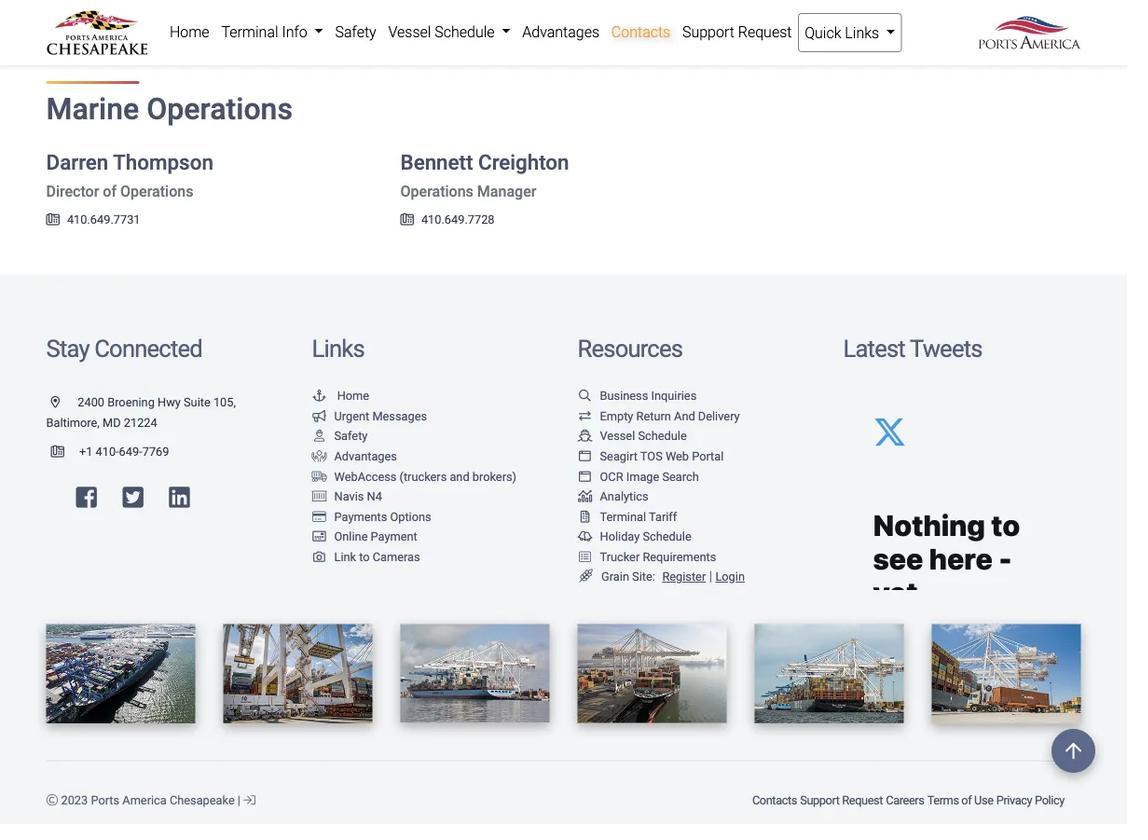 Task type: describe. For each thing, give the bounding box(es) containing it.
login
[[715, 570, 745, 584]]

105,
[[213, 395, 236, 409]]

0 vertical spatial schedule
[[435, 23, 495, 41]]

webaccess (truckers and brokers) link
[[312, 469, 517, 483]]

operations inside the bennett creighton operations manager
[[400, 182, 473, 200]]

use
[[974, 793, 993, 807]]

410.649.7728
[[421, 213, 495, 227]]

contacts for contacts
[[611, 23, 670, 41]]

tweets
[[910, 334, 982, 363]]

creighton
[[478, 150, 569, 174]]

1 horizontal spatial request
[[842, 793, 883, 807]]

operations up thompson
[[147, 92, 293, 127]]

privacy
[[996, 793, 1032, 807]]

bennett
[[400, 150, 473, 174]]

user hard hat image
[[312, 430, 327, 442]]

0 horizontal spatial |
[[238, 793, 241, 807]]

payments
[[334, 509, 387, 523]]

phone office image for 410.649.7731
[[46, 214, 60, 226]]

manager
[[477, 182, 536, 200]]

seagirt tos web portal link
[[578, 449, 724, 463]]

home link for terminal info link
[[164, 13, 215, 50]]

md
[[103, 415, 121, 429]]

7769
[[142, 445, 169, 459]]

marine operations
[[46, 92, 293, 127]]

tos
[[640, 449, 663, 463]]

analytics image
[[578, 490, 592, 502]]

safety link for the leftmost vessel schedule link
[[329, 13, 382, 50]]

register link
[[659, 570, 706, 584]]

(truckers
[[400, 469, 447, 483]]

credit card front image
[[312, 531, 327, 542]]

phone office image for +1 410-649-7769
[[51, 446, 79, 458]]

1 horizontal spatial home
[[337, 389, 369, 403]]

business inquiries link
[[578, 389, 697, 403]]

1 horizontal spatial vessel schedule
[[600, 429, 687, 443]]

ocr image search
[[600, 469, 699, 483]]

navis
[[334, 489, 364, 503]]

camera image
[[312, 551, 327, 563]]

web
[[666, 449, 689, 463]]

suite
[[184, 395, 210, 409]]

thompson
[[113, 150, 213, 174]]

terminal tariff
[[600, 509, 677, 523]]

cameras
[[373, 550, 420, 564]]

0 vertical spatial support request link
[[676, 13, 798, 50]]

hand receiving image
[[312, 450, 327, 462]]

search image
[[578, 390, 592, 402]]

holiday
[[600, 530, 640, 544]]

2023
[[61, 793, 88, 807]]

1 horizontal spatial advantages
[[522, 23, 600, 41]]

bullhorn image
[[312, 410, 327, 422]]

linkedin image
[[169, 485, 190, 509]]

terminal info link
[[215, 13, 329, 50]]

link to cameras link
[[312, 550, 420, 564]]

messages
[[372, 409, 427, 423]]

+1 410-649-7769 link
[[46, 445, 169, 459]]

0 vertical spatial vessel schedule
[[388, 23, 498, 41]]

and
[[674, 409, 695, 423]]

business inquiries
[[600, 389, 697, 403]]

2023 ports america chesapeake |
[[58, 793, 243, 807]]

careers link
[[884, 784, 926, 817]]

support request
[[682, 23, 792, 41]]

1 vertical spatial safety
[[334, 429, 368, 443]]

login link
[[715, 570, 745, 584]]

410.649.7731
[[67, 213, 140, 227]]

online payment link
[[312, 530, 417, 544]]

ship image
[[578, 430, 592, 442]]

empty
[[600, 409, 633, 423]]

0 horizontal spatial vessel schedule link
[[382, 13, 516, 50]]

privacy policy link
[[995, 784, 1066, 817]]

1 horizontal spatial contacts link
[[751, 784, 799, 817]]

contacts for contacts support request careers terms of use privacy policy
[[752, 793, 797, 807]]

2400 broening hwy suite 105, baltimore, md 21224
[[46, 395, 236, 429]]

darren thompson director of operations
[[46, 150, 213, 200]]

terminal for terminal info
[[221, 23, 278, 41]]

anchor image
[[312, 390, 327, 402]]

exchange image
[[578, 410, 592, 422]]

terminal tariff link
[[578, 509, 677, 523]]

analytics
[[600, 489, 649, 503]]

resources
[[578, 334, 683, 363]]

webaccess
[[334, 469, 397, 483]]

business
[[600, 389, 648, 403]]

map marker alt image
[[51, 396, 75, 408]]

holiday schedule
[[600, 530, 692, 544]]

america
[[122, 793, 167, 807]]

0 horizontal spatial request
[[738, 23, 792, 41]]

0 horizontal spatial advantages link
[[312, 449, 397, 463]]

trucker
[[600, 550, 640, 564]]

2400
[[78, 395, 104, 409]]

terms
[[927, 793, 959, 807]]

broening
[[107, 395, 155, 409]]

schedule for bottommost vessel schedule link
[[638, 429, 687, 443]]

sign in image
[[243, 794, 255, 806]]

1 vertical spatial of
[[962, 793, 972, 807]]

410.649.7728 link
[[400, 213, 495, 227]]



Task type: vqa. For each thing, say whether or not it's contained in the screenshot.
the bottom Support Request link
yes



Task type: locate. For each thing, give the bounding box(es) containing it.
1 vertical spatial support request link
[[799, 784, 884, 817]]

urgent messages
[[334, 409, 427, 423]]

terms of use link
[[926, 784, 995, 817]]

tariff
[[649, 509, 677, 523]]

1 horizontal spatial support
[[800, 793, 840, 807]]

phone office image inside 410.649.7731 link
[[46, 214, 60, 226]]

0 vertical spatial contacts link
[[605, 13, 676, 50]]

safety link right "info"
[[329, 13, 382, 50]]

terminal info
[[221, 23, 311, 41]]

|
[[709, 568, 712, 584], [238, 793, 241, 807]]

online
[[334, 530, 368, 544]]

facebook square image
[[76, 485, 97, 509]]

1 vertical spatial request
[[842, 793, 883, 807]]

1 vertical spatial vessel
[[600, 429, 635, 443]]

empty return and delivery link
[[578, 409, 740, 423]]

contacts support request careers terms of use privacy policy
[[752, 793, 1065, 807]]

wheat image
[[578, 570, 594, 583]]

stay connected
[[46, 334, 202, 363]]

1 horizontal spatial support request link
[[799, 784, 884, 817]]

payment
[[371, 530, 417, 544]]

links
[[845, 24, 879, 41], [312, 334, 364, 363]]

1 vertical spatial home link
[[312, 389, 369, 403]]

marine
[[46, 92, 139, 127]]

trucker requirements
[[600, 550, 716, 564]]

latest
[[843, 334, 905, 363]]

2 vertical spatial schedule
[[643, 530, 692, 544]]

0 vertical spatial |
[[709, 568, 712, 584]]

phone office image
[[400, 214, 414, 226]]

1 horizontal spatial terminal
[[600, 509, 646, 523]]

inquiries
[[651, 389, 697, 403]]

grain site: register | login
[[601, 568, 745, 584]]

1 vertical spatial contacts link
[[751, 784, 799, 817]]

navis n4 link
[[312, 489, 382, 503]]

2400 broening hwy suite 105, baltimore, md 21224 link
[[46, 395, 236, 429]]

safety link down urgent
[[312, 429, 368, 443]]

1 horizontal spatial of
[[962, 793, 972, 807]]

0 horizontal spatial links
[[312, 334, 364, 363]]

ocr
[[600, 469, 623, 483]]

safety link for the leftmost advantages 'link'
[[312, 429, 368, 443]]

portal
[[692, 449, 724, 463]]

seagirt tos web portal
[[600, 449, 724, 463]]

410.649.7731 link
[[46, 213, 140, 227]]

latest tweets
[[843, 334, 982, 363]]

phone office image inside +1 410-649-7769 "link"
[[51, 446, 79, 458]]

phone office image
[[46, 214, 60, 226], [51, 446, 79, 458]]

1 horizontal spatial vessel
[[600, 429, 635, 443]]

links up anchor icon
[[312, 334, 364, 363]]

request left 'quick'
[[738, 23, 792, 41]]

649-
[[119, 445, 142, 459]]

container storage image
[[312, 490, 327, 502]]

seagirt
[[600, 449, 638, 463]]

grain
[[601, 570, 629, 584]]

online payment
[[334, 530, 417, 544]]

support request link
[[676, 13, 798, 50], [799, 784, 884, 817]]

urgent
[[334, 409, 369, 423]]

1 horizontal spatial links
[[845, 24, 879, 41]]

and
[[450, 469, 470, 483]]

holiday schedule link
[[578, 530, 692, 544]]

1 vertical spatial vessel schedule link
[[578, 429, 687, 443]]

of up '410.649.7731'
[[103, 182, 117, 200]]

0 vertical spatial safety link
[[329, 13, 382, 50]]

safety right "info"
[[335, 23, 376, 41]]

0 vertical spatial vessel
[[388, 23, 431, 41]]

info
[[282, 23, 307, 41]]

0 vertical spatial safety
[[335, 23, 376, 41]]

link
[[334, 550, 356, 564]]

of
[[103, 182, 117, 200], [962, 793, 972, 807]]

operations down thompson
[[120, 182, 193, 200]]

0 horizontal spatial advantages
[[334, 449, 397, 463]]

home left terminal info
[[170, 23, 209, 41]]

advantages
[[522, 23, 600, 41], [334, 449, 397, 463]]

to
[[359, 550, 370, 564]]

1 vertical spatial |
[[238, 793, 241, 807]]

0 vertical spatial home
[[170, 23, 209, 41]]

ports
[[91, 793, 119, 807]]

terminal down analytics
[[600, 509, 646, 523]]

terminal
[[221, 23, 278, 41], [600, 509, 646, 523]]

baltimore,
[[46, 415, 100, 429]]

| left sign in image
[[238, 793, 241, 807]]

bells image
[[578, 531, 592, 542]]

0 horizontal spatial vessel schedule
[[388, 23, 498, 41]]

urgent messages link
[[312, 409, 427, 423]]

credit card image
[[312, 510, 327, 522]]

search
[[662, 469, 699, 483]]

home link up urgent
[[312, 389, 369, 403]]

safety
[[335, 23, 376, 41], [334, 429, 368, 443]]

support inside support request link
[[682, 23, 735, 41]]

operations inside darren thompson director of operations
[[120, 182, 193, 200]]

delivery
[[698, 409, 740, 423]]

0 vertical spatial request
[[738, 23, 792, 41]]

+1 410-649-7769
[[79, 445, 169, 459]]

terminal for terminal tariff
[[600, 509, 646, 523]]

0 vertical spatial phone office image
[[46, 214, 60, 226]]

1 vertical spatial phone office image
[[51, 446, 79, 458]]

truck container image
[[312, 470, 327, 482]]

home up urgent
[[337, 389, 369, 403]]

image
[[626, 469, 659, 483]]

vessel
[[388, 23, 431, 41], [600, 429, 635, 443]]

1 horizontal spatial contacts
[[752, 793, 797, 807]]

hwy
[[158, 395, 181, 409]]

home link left terminal info
[[164, 13, 215, 50]]

navis n4
[[334, 489, 382, 503]]

careers
[[886, 793, 924, 807]]

payments options
[[334, 509, 431, 523]]

operations down the bennett
[[400, 182, 473, 200]]

| left login link
[[709, 568, 712, 584]]

0 horizontal spatial contacts link
[[605, 13, 676, 50]]

connected
[[94, 334, 202, 363]]

stay
[[46, 334, 89, 363]]

0 horizontal spatial contacts
[[611, 23, 670, 41]]

safety down urgent
[[334, 429, 368, 443]]

advantages link
[[516, 13, 605, 50], [312, 449, 397, 463]]

0 vertical spatial advantages
[[522, 23, 600, 41]]

terminal left "info"
[[221, 23, 278, 41]]

payments options link
[[312, 509, 431, 523]]

list alt image
[[578, 551, 592, 563]]

1 vertical spatial advantages link
[[312, 449, 397, 463]]

0 vertical spatial contacts
[[611, 23, 670, 41]]

0 horizontal spatial home
[[170, 23, 209, 41]]

phone office image down baltimore,
[[51, 446, 79, 458]]

1 vertical spatial terminal
[[600, 509, 646, 523]]

link to cameras
[[334, 550, 420, 564]]

empty return and delivery
[[600, 409, 740, 423]]

of left use
[[962, 793, 972, 807]]

0 vertical spatial support
[[682, 23, 735, 41]]

1 horizontal spatial vessel schedule link
[[578, 429, 687, 443]]

of inside darren thompson director of operations
[[103, 182, 117, 200]]

0 vertical spatial terminal
[[221, 23, 278, 41]]

chesapeake
[[170, 793, 235, 807]]

0 vertical spatial links
[[845, 24, 879, 41]]

support request link left the careers
[[799, 784, 884, 817]]

register
[[662, 570, 706, 584]]

0 vertical spatial advantages link
[[516, 13, 605, 50]]

quick links link
[[798, 13, 902, 52]]

0 horizontal spatial support request link
[[676, 13, 798, 50]]

1 horizontal spatial |
[[709, 568, 712, 584]]

browser image
[[578, 470, 592, 482]]

1 vertical spatial links
[[312, 334, 364, 363]]

n4
[[367, 489, 382, 503]]

0 vertical spatial of
[[103, 182, 117, 200]]

requirements
[[643, 550, 716, 564]]

return
[[636, 409, 671, 423]]

+1
[[79, 445, 93, 459]]

contacts link
[[605, 13, 676, 50], [751, 784, 799, 817]]

policy
[[1035, 793, 1065, 807]]

0 horizontal spatial home link
[[164, 13, 215, 50]]

0 horizontal spatial support
[[682, 23, 735, 41]]

quick links
[[805, 24, 883, 41]]

0 horizontal spatial vessel
[[388, 23, 431, 41]]

director
[[46, 182, 99, 200]]

1 horizontal spatial home link
[[312, 389, 369, 403]]

links right 'quick'
[[845, 24, 879, 41]]

site:
[[632, 570, 655, 584]]

1 vertical spatial advantages
[[334, 449, 397, 463]]

support request link left 'quick'
[[676, 13, 798, 50]]

1 vertical spatial vessel schedule
[[600, 429, 687, 443]]

0 horizontal spatial of
[[103, 182, 117, 200]]

phone office image down director
[[46, 214, 60, 226]]

copyright image
[[46, 794, 58, 806]]

0 vertical spatial vessel schedule link
[[382, 13, 516, 50]]

darren
[[46, 150, 108, 174]]

schedule for holiday schedule link
[[643, 530, 692, 544]]

home link
[[164, 13, 215, 50], [312, 389, 369, 403]]

file invoice image
[[578, 510, 592, 522]]

21224
[[124, 415, 157, 429]]

twitter square image
[[123, 485, 143, 509]]

0 horizontal spatial terminal
[[221, 23, 278, 41]]

1 vertical spatial support
[[800, 793, 840, 807]]

home link for urgent messages link
[[312, 389, 369, 403]]

1 vertical spatial schedule
[[638, 429, 687, 443]]

go to top image
[[1052, 729, 1095, 773]]

1 vertical spatial contacts
[[752, 793, 797, 807]]

0 vertical spatial home link
[[164, 13, 215, 50]]

1 vertical spatial home
[[337, 389, 369, 403]]

browser image
[[578, 450, 592, 462]]

request left the careers
[[842, 793, 883, 807]]

quick
[[805, 24, 841, 41]]

1 vertical spatial safety link
[[312, 429, 368, 443]]

vessel schedule link
[[382, 13, 516, 50], [578, 429, 687, 443]]

1 horizontal spatial advantages link
[[516, 13, 605, 50]]



